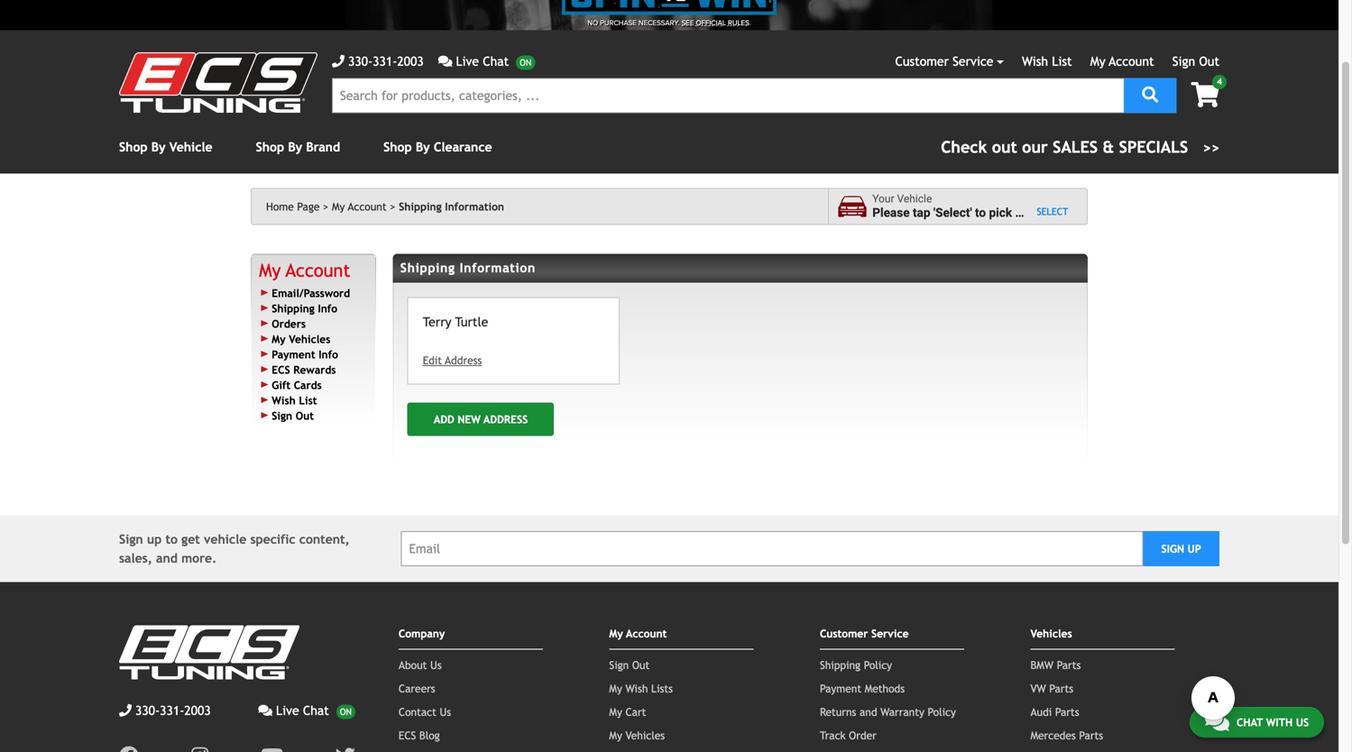 Task type: describe. For each thing, give the bounding box(es) containing it.
1 horizontal spatial list
[[1052, 54, 1072, 69]]

shipping inside my account email/password shipping info orders my vehicles payment info ecs rewards gift cards wish list sign out
[[272, 302, 315, 315]]

contact us
[[399, 706, 451, 718]]

shop by brand
[[256, 140, 340, 154]]

official
[[696, 18, 726, 28]]

gift
[[272, 379, 291, 391]]

home page
[[266, 200, 320, 213]]

shipping policy
[[820, 659, 892, 671]]

no
[[588, 18, 598, 28]]

my left the cart
[[609, 706, 622, 718]]

1 vertical spatial wish list link
[[272, 394, 317, 407]]

0 horizontal spatial vehicle
[[169, 140, 213, 154]]

specific
[[250, 532, 296, 546]]

vw parts link
[[1031, 682, 1074, 695]]

my down my cart link
[[609, 729, 622, 742]]

1 horizontal spatial wish
[[626, 682, 648, 695]]

sign out for sign out "link" to the top
[[1173, 54, 1220, 69]]

chat for "live chat" link associated with "330-331-2003" link for live chat comments icon
[[483, 54, 509, 69]]

chat with us link
[[1190, 707, 1324, 738]]

330- for phone icon on the bottom of the page
[[135, 703, 160, 718]]

my account email/password shipping info orders my vehicles payment info ecs rewards gift cards wish list sign out
[[259, 260, 350, 422]]

returns and warranty policy
[[820, 706, 956, 718]]

out for sign out "link" to the top
[[1199, 54, 1220, 69]]

vehicle inside your vehicle please tap 'select' to pick a vehicle
[[897, 193, 932, 205]]

shipping up terry
[[400, 261, 455, 275]]

shipping down shop by clearance
[[399, 200, 442, 213]]

sign for middle sign out "link"
[[609, 659, 629, 671]]

bmw
[[1031, 659, 1054, 671]]

1 vertical spatial shipping information
[[400, 261, 536, 275]]

my cart link
[[609, 706, 646, 718]]

1 horizontal spatial wish list link
[[1022, 54, 1072, 69]]

1 vertical spatial information
[[460, 261, 536, 275]]

bmw parts link
[[1031, 659, 1081, 671]]

my up my wish lists link
[[609, 627, 623, 640]]

live chat for live chat comments icon
[[456, 54, 509, 69]]

get
[[181, 532, 200, 546]]

ecs rewards link
[[272, 363, 336, 376]]

instagram logo image
[[191, 746, 209, 752]]

edit address
[[423, 354, 482, 366]]

careers link
[[399, 682, 435, 695]]

shipping policy link
[[820, 659, 892, 671]]

account up my wish lists link
[[626, 627, 667, 640]]

up for sign up
[[1188, 542, 1201, 555]]

brand
[[306, 140, 340, 154]]

'select'
[[934, 206, 972, 220]]

select link
[[1037, 206, 1068, 218]]

mercedes parts
[[1031, 729, 1103, 742]]

pick
[[989, 206, 1012, 220]]

page
[[297, 200, 320, 213]]

by for clearance
[[416, 140, 430, 154]]

track order
[[820, 729, 877, 742]]

order
[[849, 729, 877, 742]]

clearance
[[434, 140, 492, 154]]

sign out for middle sign out "link"
[[609, 659, 650, 671]]

payment inside my account email/password shipping info orders my vehicles payment info ecs rewards gift cards wish list sign out
[[272, 348, 315, 361]]

turtle
[[455, 315, 488, 329]]

specials
[[1119, 138, 1188, 157]]

1 vertical spatial service
[[871, 627, 909, 640]]

new
[[458, 413, 481, 426]]

Search text field
[[332, 78, 1124, 113]]

a
[[1015, 206, 1022, 220]]

home page link
[[266, 200, 329, 213]]

rules
[[728, 18, 749, 28]]

returns and warranty policy link
[[820, 706, 956, 718]]

1 vertical spatial customer
[[820, 627, 868, 640]]

audi parts
[[1031, 706, 1079, 718]]

my cart
[[609, 706, 646, 718]]

no purchase necessary. see official rules .
[[588, 18, 751, 28]]

1 ecs tuning image from the top
[[119, 52, 318, 113]]

about
[[399, 659, 427, 671]]

add
[[434, 413, 454, 426]]

add new address button
[[408, 403, 554, 436]]

customer service button
[[895, 52, 1004, 71]]

out for middle sign out "link"
[[632, 659, 650, 671]]

about us
[[399, 659, 442, 671]]

1 horizontal spatial payment
[[820, 682, 862, 695]]

your
[[873, 193, 894, 205]]

sign inside my account email/password shipping info orders my vehicles payment info ecs rewards gift cards wish list sign out
[[272, 409, 292, 422]]

returns
[[820, 706, 856, 718]]

us right with
[[1296, 716, 1309, 729]]

vehicles inside my account email/password shipping info orders my vehicles payment info ecs rewards gift cards wish list sign out
[[289, 333, 331, 345]]

about us link
[[399, 659, 442, 671]]

330-331-2003 for "330-331-2003" link for live chat comments icon
[[348, 54, 424, 69]]

my vehicles
[[609, 729, 665, 742]]

1 vertical spatial customer service
[[820, 627, 909, 640]]

my account for list
[[1090, 54, 1154, 69]]

sign up
[[1161, 542, 1201, 555]]

my wish lists link
[[609, 682, 673, 695]]

comments image
[[258, 704, 272, 717]]

shop for shop by clearance
[[383, 140, 412, 154]]

shop by vehicle link
[[119, 140, 213, 154]]

2003 for "330-331-2003" link for live chat comments icon
[[397, 54, 424, 69]]

by for brand
[[288, 140, 302, 154]]

1 horizontal spatial policy
[[928, 706, 956, 718]]

vehicle inside sign up to get vehicle specific content, sales, and more.
[[204, 532, 247, 546]]

sign for sign out "link" to the top
[[1173, 54, 1195, 69]]

customer service inside "dropdown button"
[[895, 54, 994, 69]]

1 vertical spatial ecs
[[399, 729, 416, 742]]

blog
[[419, 729, 440, 742]]

live for comments image
[[276, 703, 299, 718]]

by for vehicle
[[151, 140, 166, 154]]

1 horizontal spatial and
[[860, 706, 877, 718]]

bmw parts
[[1031, 659, 1081, 671]]

purchase
[[600, 18, 637, 28]]

mercedes parts link
[[1031, 729, 1103, 742]]

necessary.
[[639, 18, 680, 28]]

parts for bmw parts
[[1057, 659, 1081, 671]]

to inside sign up to get vehicle specific content, sales, and more.
[[166, 532, 178, 546]]

shop for shop by brand
[[256, 140, 284, 154]]

330-331-2003 link for live chat comments icon
[[332, 52, 424, 71]]

terry
[[423, 315, 452, 329]]

with
[[1266, 716, 1293, 729]]

account right page at the top
[[348, 200, 387, 213]]

customer inside "dropdown button"
[[895, 54, 949, 69]]

address inside button
[[484, 413, 528, 426]]

see
[[682, 18, 694, 28]]

2 vertical spatial my account link
[[259, 260, 350, 281]]

1 horizontal spatial sign out link
[[609, 659, 650, 671]]

2 vertical spatial my account
[[609, 627, 667, 640]]

tap
[[913, 206, 931, 220]]

payment info link
[[272, 348, 338, 361]]

youtube logo image
[[261, 746, 283, 752]]

company
[[399, 627, 445, 640]]

add new address
[[434, 413, 528, 426]]

330-331-2003 link for comments image
[[119, 701, 211, 720]]

1 horizontal spatial vehicles
[[626, 729, 665, 742]]

0 vertical spatial policy
[[864, 659, 892, 671]]

track
[[820, 729, 846, 742]]

sales & specials
[[1053, 138, 1188, 157]]

0 vertical spatial info
[[318, 302, 337, 315]]

ecs tuning 'spin to win' contest logo image
[[562, 0, 777, 15]]

us for contact us
[[440, 706, 451, 718]]

shop by clearance
[[383, 140, 492, 154]]

live chat link for "330-331-2003" link related to comments image
[[258, 701, 355, 720]]

wish inside my account email/password shipping info orders my vehicles payment info ecs rewards gift cards wish list sign out
[[272, 394, 296, 407]]

vw parts
[[1031, 682, 1074, 695]]



Task type: locate. For each thing, give the bounding box(es) containing it.
.
[[749, 18, 751, 28]]

comments image
[[438, 55, 452, 68], [1205, 711, 1229, 733]]

live for live chat comments icon
[[456, 54, 479, 69]]

parts for mercedes parts
[[1079, 729, 1103, 742]]

1 vertical spatial ecs tuning image
[[119, 625, 300, 680]]

payment
[[272, 348, 315, 361], [820, 682, 862, 695]]

1 horizontal spatial 330-331-2003 link
[[332, 52, 424, 71]]

3 by from the left
[[416, 140, 430, 154]]

1 horizontal spatial live chat link
[[438, 52, 535, 71]]

my account right page at the top
[[332, 200, 387, 213]]

warranty
[[881, 706, 925, 718]]

customer service
[[895, 54, 994, 69], [820, 627, 909, 640]]

0 horizontal spatial vehicle
[[204, 532, 247, 546]]

1 horizontal spatial up
[[1188, 542, 1201, 555]]

my account link right page at the top
[[332, 200, 396, 213]]

edit
[[423, 354, 442, 366]]

service
[[953, 54, 994, 69], [871, 627, 909, 640]]

0 vertical spatial out
[[1199, 54, 1220, 69]]

2 horizontal spatial wish
[[1022, 54, 1048, 69]]

comments image for chat with us
[[1205, 711, 1229, 733]]

330-
[[348, 54, 373, 69], [135, 703, 160, 718]]

content,
[[299, 532, 350, 546]]

sign inside sign up to get vehicle specific content, sales, and more.
[[119, 532, 143, 546]]

payment up ecs rewards link at left top
[[272, 348, 315, 361]]

my account link for wish list
[[1090, 54, 1154, 69]]

sign out link up 4
[[1173, 54, 1220, 69]]

payment methods
[[820, 682, 905, 695]]

gift cards link
[[272, 379, 322, 391]]

my vehicles link for my cart link
[[609, 729, 665, 742]]

address inside "link"
[[445, 354, 482, 366]]

info down email/password
[[318, 302, 337, 315]]

chat inside chat with us link
[[1237, 716, 1263, 729]]

info
[[318, 302, 337, 315], [319, 348, 338, 361]]

account
[[1109, 54, 1154, 69], [348, 200, 387, 213], [286, 260, 350, 281], [626, 627, 667, 640]]

us right "about"
[[430, 659, 442, 671]]

us right contact
[[440, 706, 451, 718]]

contact
[[399, 706, 436, 718]]

customer
[[895, 54, 949, 69], [820, 627, 868, 640]]

orders
[[272, 317, 306, 330]]

1 horizontal spatial vehicle
[[1025, 206, 1064, 220]]

1 vertical spatial vehicles
[[1031, 627, 1072, 640]]

331- for phone icon on the bottom of the page
[[160, 703, 184, 718]]

up for sign up to get vehicle specific content, sales, and more.
[[147, 532, 162, 546]]

live up clearance
[[456, 54, 479, 69]]

list inside my account email/password shipping info orders my vehicles payment info ecs rewards gift cards wish list sign out
[[299, 394, 317, 407]]

0 horizontal spatial address
[[445, 354, 482, 366]]

0 horizontal spatial payment
[[272, 348, 315, 361]]

comments image inside chat with us link
[[1205, 711, 1229, 733]]

2003 right phone image
[[397, 54, 424, 69]]

list down cards
[[299, 394, 317, 407]]

ecs up gift
[[272, 363, 290, 376]]

audi parts link
[[1031, 706, 1079, 718]]

1 vertical spatial live chat link
[[258, 701, 355, 720]]

0 vertical spatial live
[[456, 54, 479, 69]]

ecs left blog in the left of the page
[[399, 729, 416, 742]]

4
[[1217, 76, 1222, 87]]

shipping info link
[[272, 302, 337, 315]]

to left get
[[166, 532, 178, 546]]

parts for vw parts
[[1049, 682, 1074, 695]]

vw
[[1031, 682, 1046, 695]]

sign out up my wish lists link
[[609, 659, 650, 671]]

my vehicles link for "orders" 'link'
[[272, 333, 331, 345]]

0 horizontal spatial to
[[166, 532, 178, 546]]

sign up button
[[1143, 531, 1220, 566]]

1 vertical spatial vehicle
[[897, 193, 932, 205]]

payment up the returns at the bottom of the page
[[820, 682, 862, 695]]

0 vertical spatial vehicle
[[1025, 206, 1064, 220]]

0 horizontal spatial sign out link
[[272, 409, 314, 422]]

0 vertical spatial shipping information
[[399, 200, 504, 213]]

wish up the cart
[[626, 682, 648, 695]]

1 vertical spatial comments image
[[1205, 711, 1229, 733]]

0 horizontal spatial my vehicles link
[[272, 333, 331, 345]]

list up sales
[[1052, 54, 1072, 69]]

information down clearance
[[445, 200, 504, 213]]

1 vertical spatial payment
[[820, 682, 862, 695]]

1 vertical spatial my account link
[[332, 200, 396, 213]]

0 horizontal spatial service
[[871, 627, 909, 640]]

0 vertical spatial customer
[[895, 54, 949, 69]]

1 vertical spatial list
[[299, 394, 317, 407]]

0 vertical spatial 330-
[[348, 54, 373, 69]]

2 horizontal spatial chat
[[1237, 716, 1263, 729]]

0 horizontal spatial 330-331-2003 link
[[119, 701, 211, 720]]

0 horizontal spatial 331-
[[160, 703, 184, 718]]

1 vertical spatial address
[[484, 413, 528, 426]]

330- for phone image
[[348, 54, 373, 69]]

sales
[[1053, 138, 1098, 157]]

account up email/password
[[286, 260, 350, 281]]

my up my cart
[[609, 682, 622, 695]]

and right sales,
[[156, 551, 178, 565]]

&
[[1103, 138, 1114, 157]]

edit address link
[[423, 352, 482, 368]]

2 horizontal spatial out
[[1199, 54, 1220, 69]]

1 horizontal spatial 2003
[[397, 54, 424, 69]]

information up turtle in the top left of the page
[[460, 261, 536, 275]]

0 vertical spatial 330-331-2003
[[348, 54, 424, 69]]

shipping information up turtle in the top left of the page
[[400, 261, 536, 275]]

comments image for live chat
[[438, 55, 452, 68]]

us
[[430, 659, 442, 671], [440, 706, 451, 718], [1296, 716, 1309, 729]]

1 shop from the left
[[119, 140, 148, 154]]

0 horizontal spatial wish list link
[[272, 394, 317, 407]]

vehicles down the cart
[[626, 729, 665, 742]]

2 horizontal spatial by
[[416, 140, 430, 154]]

parts up mercedes parts link
[[1055, 706, 1079, 718]]

my down "orders" 'link'
[[272, 333, 286, 345]]

shop by brand link
[[256, 140, 340, 154]]

sign for sign up button
[[1161, 542, 1184, 555]]

vehicles up payment info link
[[289, 333, 331, 345]]

shopping cart image
[[1191, 82, 1220, 107]]

shop for shop by vehicle
[[119, 140, 148, 154]]

parts right mercedes
[[1079, 729, 1103, 742]]

wish down gift
[[272, 394, 296, 407]]

cart
[[626, 706, 646, 718]]

parts right bmw
[[1057, 659, 1081, 671]]

wish list link
[[1022, 54, 1072, 69], [272, 394, 317, 407]]

2003 up instagram logo
[[184, 703, 211, 718]]

cards
[[294, 379, 322, 391]]

vehicle right a
[[1025, 206, 1064, 220]]

account up search icon
[[1109, 54, 1154, 69]]

live chat
[[456, 54, 509, 69], [276, 703, 329, 718]]

policy
[[864, 659, 892, 671], [928, 706, 956, 718]]

2 vertical spatial wish
[[626, 682, 648, 695]]

1 vertical spatial and
[[860, 706, 877, 718]]

shipping information
[[399, 200, 504, 213], [400, 261, 536, 275]]

331- for phone image
[[373, 54, 397, 69]]

2 vertical spatial vehicles
[[626, 729, 665, 742]]

my up email/password
[[259, 260, 281, 281]]

ecs tuning image up comments image
[[119, 625, 300, 680]]

live chat link up clearance
[[438, 52, 535, 71]]

vehicle
[[169, 140, 213, 154], [897, 193, 932, 205]]

rewards
[[293, 363, 336, 376]]

sales & specials link
[[941, 135, 1220, 159]]

0 vertical spatial to
[[975, 206, 986, 220]]

to inside your vehicle please tap 'select' to pick a vehicle
[[975, 206, 986, 220]]

1 horizontal spatial 330-331-2003
[[348, 54, 424, 69]]

contact us link
[[399, 706, 451, 718]]

331- right phone image
[[373, 54, 397, 69]]

1 vertical spatial 330-331-2003 link
[[119, 701, 211, 720]]

sales,
[[119, 551, 152, 565]]

facebook logo image
[[119, 746, 139, 752]]

0 vertical spatial 2003
[[397, 54, 424, 69]]

out up 4
[[1199, 54, 1220, 69]]

vehicle inside your vehicle please tap 'select' to pick a vehicle
[[1025, 206, 1064, 220]]

lists
[[651, 682, 673, 695]]

account inside my account email/password shipping info orders my vehicles payment info ecs rewards gift cards wish list sign out
[[286, 260, 350, 281]]

ecs tuning image up shop by vehicle in the left of the page
[[119, 52, 318, 113]]

sign
[[1173, 54, 1195, 69], [272, 409, 292, 422], [119, 532, 143, 546], [1161, 542, 1184, 555], [609, 659, 629, 671]]

service up the 'shipping policy'
[[871, 627, 909, 640]]

1 vertical spatial my vehicles link
[[609, 729, 665, 742]]

select
[[1037, 206, 1068, 217]]

wish list
[[1022, 54, 1072, 69]]

orders link
[[272, 317, 306, 330]]

my account link up search icon
[[1090, 54, 1154, 69]]

my account up search icon
[[1090, 54, 1154, 69]]

my account up my wish lists link
[[609, 627, 667, 640]]

0 vertical spatial 330-331-2003 link
[[332, 52, 424, 71]]

my vehicles link up payment info link
[[272, 333, 331, 345]]

2 ecs tuning image from the top
[[119, 625, 300, 680]]

search image
[[1142, 87, 1159, 103]]

0 horizontal spatial live
[[276, 703, 299, 718]]

comments image up shop by clearance
[[438, 55, 452, 68]]

by
[[151, 140, 166, 154], [288, 140, 302, 154], [416, 140, 430, 154]]

2 shop from the left
[[256, 140, 284, 154]]

sign inside button
[[1161, 542, 1184, 555]]

service left wish list
[[953, 54, 994, 69]]

1 horizontal spatial live
[[456, 54, 479, 69]]

sign out link up my wish lists link
[[609, 659, 650, 671]]

sign out link down gift cards link
[[272, 409, 314, 422]]

1 by from the left
[[151, 140, 166, 154]]

my right wish list
[[1090, 54, 1106, 69]]

1 horizontal spatial 330-
[[348, 54, 373, 69]]

shipping up orders
[[272, 302, 315, 315]]

1 vertical spatial my account
[[332, 200, 387, 213]]

my account link for home page
[[332, 200, 396, 213]]

330- right phone icon on the bottom of the page
[[135, 703, 160, 718]]

terry turtle
[[423, 315, 488, 329]]

vehicle up more.
[[204, 532, 247, 546]]

0 vertical spatial service
[[953, 54, 994, 69]]

shop by clearance link
[[383, 140, 492, 154]]

1 horizontal spatial my vehicles link
[[609, 729, 665, 742]]

ecs tuning image
[[119, 52, 318, 113], [119, 625, 300, 680]]

1 vertical spatial out
[[296, 409, 314, 422]]

us for about us
[[430, 659, 442, 671]]

1 vertical spatial 330-
[[135, 703, 160, 718]]

your vehicle please tap 'select' to pick a vehicle
[[873, 193, 1064, 220]]

parts for audi parts
[[1055, 706, 1079, 718]]

wish right customer service "dropdown button"
[[1022, 54, 1048, 69]]

careers
[[399, 682, 435, 695]]

chat for "live chat" link corresponding to "330-331-2003" link related to comments image
[[303, 703, 329, 718]]

sign out link
[[1173, 54, 1220, 69], [272, 409, 314, 422], [609, 659, 650, 671]]

2 horizontal spatial vehicles
[[1031, 627, 1072, 640]]

vehicles up bmw parts link
[[1031, 627, 1072, 640]]

my
[[1090, 54, 1106, 69], [332, 200, 345, 213], [259, 260, 281, 281], [272, 333, 286, 345], [609, 627, 623, 640], [609, 682, 622, 695], [609, 706, 622, 718], [609, 729, 622, 742]]

address right new
[[484, 413, 528, 426]]

email/password
[[272, 287, 350, 299]]

information
[[445, 200, 504, 213], [460, 261, 536, 275]]

0 vertical spatial wish list link
[[1022, 54, 1072, 69]]

0 horizontal spatial customer
[[820, 627, 868, 640]]

list
[[1052, 54, 1072, 69], [299, 394, 317, 407]]

1 vertical spatial vehicle
[[204, 532, 247, 546]]

2 horizontal spatial shop
[[383, 140, 412, 154]]

Email email field
[[401, 531, 1143, 566]]

2 by from the left
[[288, 140, 302, 154]]

1 vertical spatial live chat
[[276, 703, 329, 718]]

track order link
[[820, 729, 877, 742]]

up inside button
[[1188, 542, 1201, 555]]

1 horizontal spatial sign out
[[1173, 54, 1220, 69]]

ecs inside my account email/password shipping info orders my vehicles payment info ecs rewards gift cards wish list sign out
[[272, 363, 290, 376]]

email/password link
[[272, 287, 350, 299]]

sign up to get vehicle specific content, sales, and more.
[[119, 532, 350, 565]]

my vehicles link down the cart
[[609, 729, 665, 742]]

my account for page
[[332, 200, 387, 213]]

1 horizontal spatial vehicle
[[897, 193, 932, 205]]

2 horizontal spatial sign out link
[[1173, 54, 1220, 69]]

0 vertical spatial sign out link
[[1173, 54, 1220, 69]]

live chat link up 'youtube logo'
[[258, 701, 355, 720]]

live chat link for "330-331-2003" link for live chat comments icon
[[438, 52, 535, 71]]

home
[[266, 200, 294, 213]]

2003 for "330-331-2003" link related to comments image
[[184, 703, 211, 718]]

up
[[147, 532, 162, 546], [1188, 542, 1201, 555]]

1 vertical spatial live
[[276, 703, 299, 718]]

0 vertical spatial list
[[1052, 54, 1072, 69]]

up inside sign up to get vehicle specific content, sales, and more.
[[147, 532, 162, 546]]

330-331-2003 up instagram logo
[[135, 703, 211, 718]]

live chat up clearance
[[456, 54, 509, 69]]

1 vertical spatial wish
[[272, 394, 296, 407]]

1 horizontal spatial comments image
[[1205, 711, 1229, 733]]

address right edit
[[445, 354, 482, 366]]

phone image
[[332, 55, 345, 68]]

my account
[[1090, 54, 1154, 69], [332, 200, 387, 213], [609, 627, 667, 640]]

live right comments image
[[276, 703, 299, 718]]

please
[[873, 206, 910, 220]]

3 shop from the left
[[383, 140, 412, 154]]

1 vertical spatial sign out link
[[272, 409, 314, 422]]

0 vertical spatial information
[[445, 200, 504, 213]]

out
[[1199, 54, 1220, 69], [296, 409, 314, 422], [632, 659, 650, 671]]

330-331-2003 for "330-331-2003" link related to comments image
[[135, 703, 211, 718]]

331-
[[373, 54, 397, 69], [160, 703, 184, 718]]

more.
[[181, 551, 217, 565]]

shipping information down clearance
[[399, 200, 504, 213]]

1 horizontal spatial chat
[[483, 54, 509, 69]]

to
[[975, 206, 986, 220], [166, 532, 178, 546]]

service inside "dropdown button"
[[953, 54, 994, 69]]

out down cards
[[296, 409, 314, 422]]

out up my wish lists link
[[632, 659, 650, 671]]

4 link
[[1177, 75, 1227, 109]]

my right page at the top
[[332, 200, 345, 213]]

twitter logo image
[[336, 746, 355, 752]]

and up order
[[860, 706, 877, 718]]

shipping up payment methods
[[820, 659, 861, 671]]

parts
[[1057, 659, 1081, 671], [1049, 682, 1074, 695], [1055, 706, 1079, 718], [1079, 729, 1103, 742]]

2 horizontal spatial my account
[[1090, 54, 1154, 69]]

1 vertical spatial policy
[[928, 706, 956, 718]]

policy right warranty
[[928, 706, 956, 718]]

1 horizontal spatial out
[[632, 659, 650, 671]]

0 vertical spatial live chat link
[[438, 52, 535, 71]]

1 horizontal spatial ecs
[[399, 729, 416, 742]]

0 horizontal spatial sign out
[[609, 659, 650, 671]]

1 horizontal spatial address
[[484, 413, 528, 426]]

sign out up 4
[[1173, 54, 1220, 69]]

0 horizontal spatial live chat link
[[258, 701, 355, 720]]

to left pick
[[975, 206, 986, 220]]

and inside sign up to get vehicle specific content, sales, and more.
[[156, 551, 178, 565]]

live chat right comments image
[[276, 703, 329, 718]]

0 vertical spatial customer service
[[895, 54, 994, 69]]

1 horizontal spatial service
[[953, 54, 994, 69]]

mercedes
[[1031, 729, 1076, 742]]

330-331-2003 right phone image
[[348, 54, 424, 69]]

comments image left chat with us
[[1205, 711, 1229, 733]]

ecs blog link
[[399, 729, 440, 742]]

out inside my account email/password shipping info orders my vehicles payment info ecs rewards gift cards wish list sign out
[[296, 409, 314, 422]]

331- right phone icon on the bottom of the page
[[160, 703, 184, 718]]

0 vertical spatial address
[[445, 354, 482, 366]]

1 horizontal spatial my account
[[609, 627, 667, 640]]

my account link
[[1090, 54, 1154, 69], [332, 200, 396, 213], [259, 260, 350, 281]]

0 horizontal spatial comments image
[[438, 55, 452, 68]]

0 vertical spatial ecs
[[272, 363, 290, 376]]

1 vertical spatial info
[[319, 348, 338, 361]]

policy up the methods
[[864, 659, 892, 671]]

my account link up email/password
[[259, 260, 350, 281]]

ecs blog
[[399, 729, 440, 742]]

audi
[[1031, 706, 1052, 718]]

payment methods link
[[820, 682, 905, 695]]

chat with us
[[1237, 716, 1309, 729]]

shop by vehicle
[[119, 140, 213, 154]]

0 vertical spatial ecs tuning image
[[119, 52, 318, 113]]

parts right vw
[[1049, 682, 1074, 695]]

live chat for comments image
[[276, 703, 329, 718]]

0 vertical spatial my account link
[[1090, 54, 1154, 69]]

0 horizontal spatial by
[[151, 140, 166, 154]]

330- right phone image
[[348, 54, 373, 69]]

info up rewards
[[319, 348, 338, 361]]

0 horizontal spatial list
[[299, 394, 317, 407]]

phone image
[[119, 704, 132, 717]]



Task type: vqa. For each thing, say whether or not it's contained in the screenshot.


